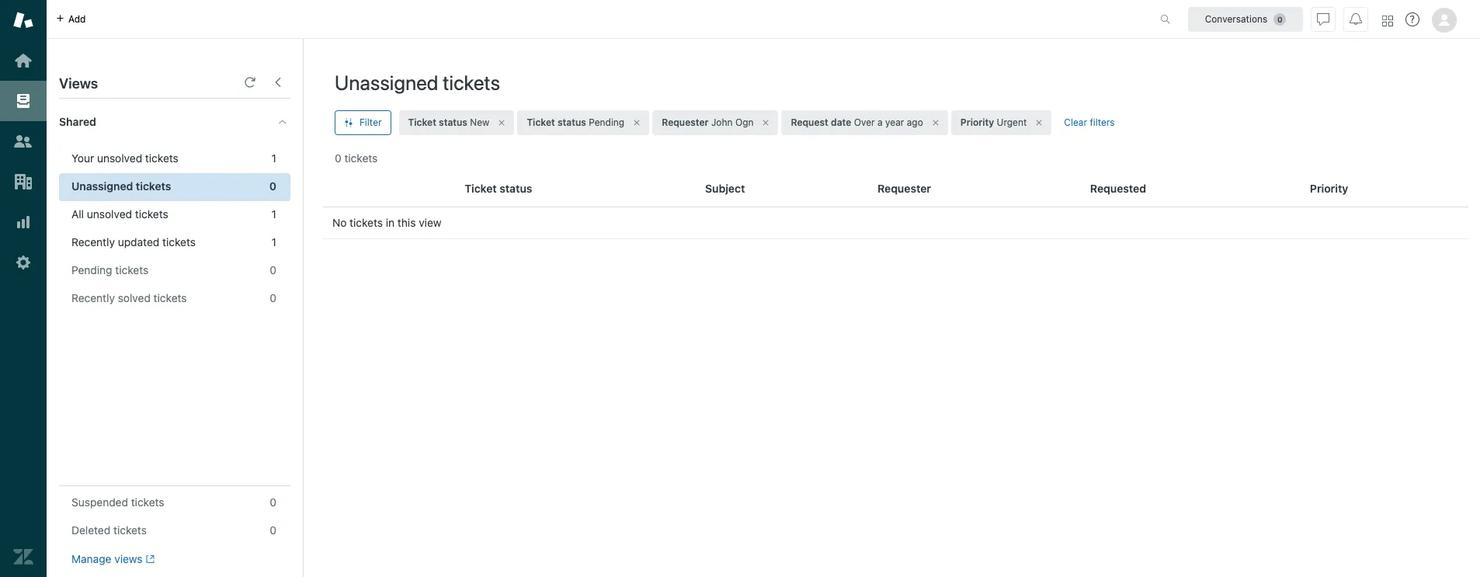 Task type: locate. For each thing, give the bounding box(es) containing it.
unassigned tickets up ticket status new
[[335, 71, 500, 94]]

in
[[386, 216, 395, 229]]

ticket right filter
[[408, 116, 436, 128]]

1 for recently updated tickets
[[272, 235, 276, 249]]

organizations image
[[13, 172, 33, 192]]

(opens in a new tab) image
[[143, 555, 154, 564]]

unassigned up all unsolved tickets
[[71, 179, 133, 193]]

filter button
[[335, 110, 391, 135]]

new
[[470, 116, 490, 128]]

unassigned tickets up all unsolved tickets
[[71, 179, 171, 193]]

remove image right ago on the right top of the page
[[931, 118, 940, 127]]

2 horizontal spatial ticket
[[527, 116, 555, 128]]

0 horizontal spatial unassigned tickets
[[71, 179, 171, 193]]

unassigned
[[335, 71, 438, 94], [71, 179, 133, 193]]

0 vertical spatial unassigned
[[335, 71, 438, 94]]

1 vertical spatial unsolved
[[87, 207, 132, 221]]

status for ticket status pending
[[558, 116, 586, 128]]

recently for recently solved tickets
[[71, 291, 115, 304]]

1 vertical spatial priority
[[1310, 182, 1348, 195]]

remove image right ogn
[[761, 118, 771, 127]]

1
[[272, 151, 276, 165], [272, 207, 276, 221], [272, 235, 276, 249]]

0 horizontal spatial priority
[[960, 116, 994, 128]]

get started image
[[13, 50, 33, 71]]

3 remove image from the left
[[761, 118, 771, 127]]

tickets up updated
[[135, 207, 168, 221]]

0 horizontal spatial pending
[[71, 263, 112, 276]]

tickets
[[443, 71, 500, 94], [145, 151, 178, 165], [344, 151, 378, 165], [136, 179, 171, 193], [135, 207, 168, 221], [350, 216, 383, 229], [162, 235, 196, 249], [115, 263, 148, 276], [154, 291, 187, 304], [131, 495, 164, 509], [113, 523, 147, 537]]

requester left john on the left top
[[662, 116, 709, 128]]

status for ticket status
[[500, 182, 532, 195]]

1 horizontal spatial priority
[[1310, 182, 1348, 195]]

tickets up deleted tickets
[[131, 495, 164, 509]]

1 vertical spatial requester
[[878, 182, 931, 195]]

priority
[[960, 116, 994, 128], [1310, 182, 1348, 195]]

1 horizontal spatial status
[[500, 182, 532, 195]]

recently down all
[[71, 235, 115, 249]]

remove image right urgent
[[1035, 118, 1044, 127]]

ticket status pending
[[527, 116, 625, 128]]

1 vertical spatial unassigned tickets
[[71, 179, 171, 193]]

1 recently from the top
[[71, 235, 115, 249]]

priority for priority urgent
[[960, 116, 994, 128]]

0 vertical spatial unassigned tickets
[[335, 71, 500, 94]]

0 vertical spatial 1
[[272, 151, 276, 165]]

unassigned tickets
[[335, 71, 500, 94], [71, 179, 171, 193]]

ticket down new
[[465, 182, 497, 195]]

0 horizontal spatial requester
[[662, 116, 709, 128]]

pending
[[589, 116, 625, 128], [71, 263, 112, 276]]

remove image for requester john ogn
[[761, 118, 771, 127]]

requested
[[1090, 182, 1146, 195]]

2 1 from the top
[[272, 207, 276, 221]]

recently for recently updated tickets
[[71, 235, 115, 249]]

collapse views pane image
[[272, 76, 284, 89]]

conversations
[[1205, 13, 1268, 24]]

year
[[885, 116, 904, 128]]

deleted
[[71, 523, 110, 537]]

1 horizontal spatial requester
[[878, 182, 931, 195]]

0 vertical spatial pending
[[589, 116, 625, 128]]

unassigned up filter
[[335, 71, 438, 94]]

get help image
[[1406, 12, 1420, 26]]

recently
[[71, 235, 115, 249], [71, 291, 115, 304]]

0 vertical spatial unsolved
[[97, 151, 142, 165]]

2 horizontal spatial status
[[558, 116, 586, 128]]

remove image right new
[[497, 118, 507, 127]]

add button
[[47, 0, 95, 38]]

add
[[68, 13, 86, 24]]

0 horizontal spatial status
[[439, 116, 467, 128]]

tickets right updated
[[162, 235, 196, 249]]

recently down pending tickets
[[71, 291, 115, 304]]

remove image
[[497, 118, 507, 127], [632, 118, 642, 127], [761, 118, 771, 127], [931, 118, 940, 127], [1035, 118, 1044, 127]]

1 remove image from the left
[[497, 118, 507, 127]]

zendesk support image
[[13, 10, 33, 30]]

unsolved for all
[[87, 207, 132, 221]]

0 horizontal spatial ticket
[[408, 116, 436, 128]]

shared button
[[47, 99, 262, 145]]

button displays agent's chat status as invisible. image
[[1317, 13, 1330, 25]]

2 vertical spatial 1
[[272, 235, 276, 249]]

remove image right ticket status pending in the left of the page
[[632, 118, 642, 127]]

views image
[[13, 91, 33, 111]]

ticket status
[[465, 182, 532, 195]]

5 remove image from the left
[[1035, 118, 1044, 127]]

0 for unassigned tickets
[[269, 179, 276, 193]]

0 vertical spatial requester
[[662, 116, 709, 128]]

priority for priority
[[1310, 182, 1348, 195]]

remove image for request date over a year ago
[[931, 118, 940, 127]]

unsolved right all
[[87, 207, 132, 221]]

requester for requester
[[878, 182, 931, 195]]

your
[[71, 151, 94, 165]]

1 vertical spatial recently
[[71, 291, 115, 304]]

remove image for priority urgent
[[1035, 118, 1044, 127]]

unsolved right your
[[97, 151, 142, 165]]

ticket right new
[[527, 116, 555, 128]]

1 vertical spatial 1
[[272, 207, 276, 221]]

2 remove image from the left
[[632, 118, 642, 127]]

2 recently from the top
[[71, 291, 115, 304]]

1 horizontal spatial ticket
[[465, 182, 497, 195]]

1 horizontal spatial unassigned tickets
[[335, 71, 500, 94]]

ticket
[[408, 116, 436, 128], [527, 116, 555, 128], [465, 182, 497, 195]]

0 horizontal spatial unassigned
[[71, 179, 133, 193]]

0 vertical spatial recently
[[71, 235, 115, 249]]

views
[[59, 75, 98, 92]]

3 1 from the top
[[272, 235, 276, 249]]

1 vertical spatial unassigned
[[71, 179, 133, 193]]

requester
[[662, 116, 709, 128], [878, 182, 931, 195]]

requester down year
[[878, 182, 931, 195]]

unsolved
[[97, 151, 142, 165], [87, 207, 132, 221]]

reporting image
[[13, 212, 33, 232]]

0 vertical spatial priority
[[960, 116, 994, 128]]

tickets down filter button
[[344, 151, 378, 165]]

0 for suspended tickets
[[270, 495, 276, 509]]

1 horizontal spatial pending
[[589, 116, 625, 128]]

status
[[439, 116, 467, 128], [558, 116, 586, 128], [500, 182, 532, 195]]

4 remove image from the left
[[931, 118, 940, 127]]

clear filters
[[1064, 116, 1115, 128]]

0
[[335, 151, 341, 165], [269, 179, 276, 193], [270, 263, 276, 276], [270, 291, 276, 304], [270, 495, 276, 509], [270, 523, 276, 537]]

ticket status new
[[408, 116, 490, 128]]

customers image
[[13, 131, 33, 151]]

no tickets in this view
[[332, 216, 441, 229]]

filter
[[360, 116, 382, 128]]

0 tickets
[[335, 151, 378, 165]]

1 1 from the top
[[272, 151, 276, 165]]

suspended
[[71, 495, 128, 509]]



Task type: vqa. For each thing, say whether or not it's contained in the screenshot.


Task type: describe. For each thing, give the bounding box(es) containing it.
manage
[[71, 552, 111, 565]]

0 for deleted tickets
[[270, 523, 276, 537]]

suspended tickets
[[71, 495, 164, 509]]

deleted tickets
[[71, 523, 147, 537]]

clear filters button
[[1055, 110, 1124, 135]]

a
[[878, 116, 883, 128]]

manage views link
[[71, 552, 154, 566]]

view
[[419, 216, 441, 229]]

recently updated tickets
[[71, 235, 196, 249]]

clear
[[1064, 116, 1087, 128]]

remove image for ticket status pending
[[632, 118, 642, 127]]

tickets down your unsolved tickets on the top left
[[136, 179, 171, 193]]

1 for your unsolved tickets
[[272, 151, 276, 165]]

views
[[114, 552, 143, 565]]

all unsolved tickets
[[71, 207, 168, 221]]

tickets left in
[[350, 216, 383, 229]]

0 for recently solved tickets
[[270, 291, 276, 304]]

shared heading
[[47, 99, 303, 145]]

1 for all unsolved tickets
[[272, 207, 276, 221]]

updated
[[118, 235, 159, 249]]

ticket for ticket status new
[[408, 116, 436, 128]]

no
[[332, 216, 347, 229]]

notifications image
[[1350, 13, 1362, 25]]

tickets down shared dropdown button
[[145, 151, 178, 165]]

zendesk products image
[[1382, 15, 1393, 26]]

subject
[[705, 182, 745, 195]]

recently solved tickets
[[71, 291, 187, 304]]

filters
[[1090, 116, 1115, 128]]

1 horizontal spatial unassigned
[[335, 71, 438, 94]]

ticket for ticket status
[[465, 182, 497, 195]]

ago
[[907, 116, 923, 128]]

john
[[711, 116, 733, 128]]

request date over a year ago
[[791, 116, 923, 128]]

remove image for ticket status new
[[497, 118, 507, 127]]

pending tickets
[[71, 263, 148, 276]]

tickets down recently updated tickets
[[115, 263, 148, 276]]

solved
[[118, 291, 151, 304]]

this
[[398, 216, 416, 229]]

conversations button
[[1188, 7, 1303, 31]]

refresh views pane image
[[244, 76, 256, 89]]

0 for pending tickets
[[270, 263, 276, 276]]

date
[[831, 116, 851, 128]]

manage views
[[71, 552, 143, 565]]

admin image
[[13, 252, 33, 273]]

shared
[[59, 115, 96, 128]]

urgent
[[997, 116, 1027, 128]]

ogn
[[735, 116, 754, 128]]

tickets up views
[[113, 523, 147, 537]]

request
[[791, 116, 828, 128]]

unsolved for your
[[97, 151, 142, 165]]

over
[[854, 116, 875, 128]]

all
[[71, 207, 84, 221]]

1 vertical spatial pending
[[71, 263, 112, 276]]

main element
[[0, 0, 47, 577]]

zendesk image
[[13, 547, 33, 567]]

requester john ogn
[[662, 116, 754, 128]]

tickets right the solved at the bottom
[[154, 291, 187, 304]]

your unsolved tickets
[[71, 151, 178, 165]]

ticket for ticket status pending
[[527, 116, 555, 128]]

priority urgent
[[960, 116, 1027, 128]]

tickets up new
[[443, 71, 500, 94]]

requester for requester john ogn
[[662, 116, 709, 128]]

status for ticket status new
[[439, 116, 467, 128]]



